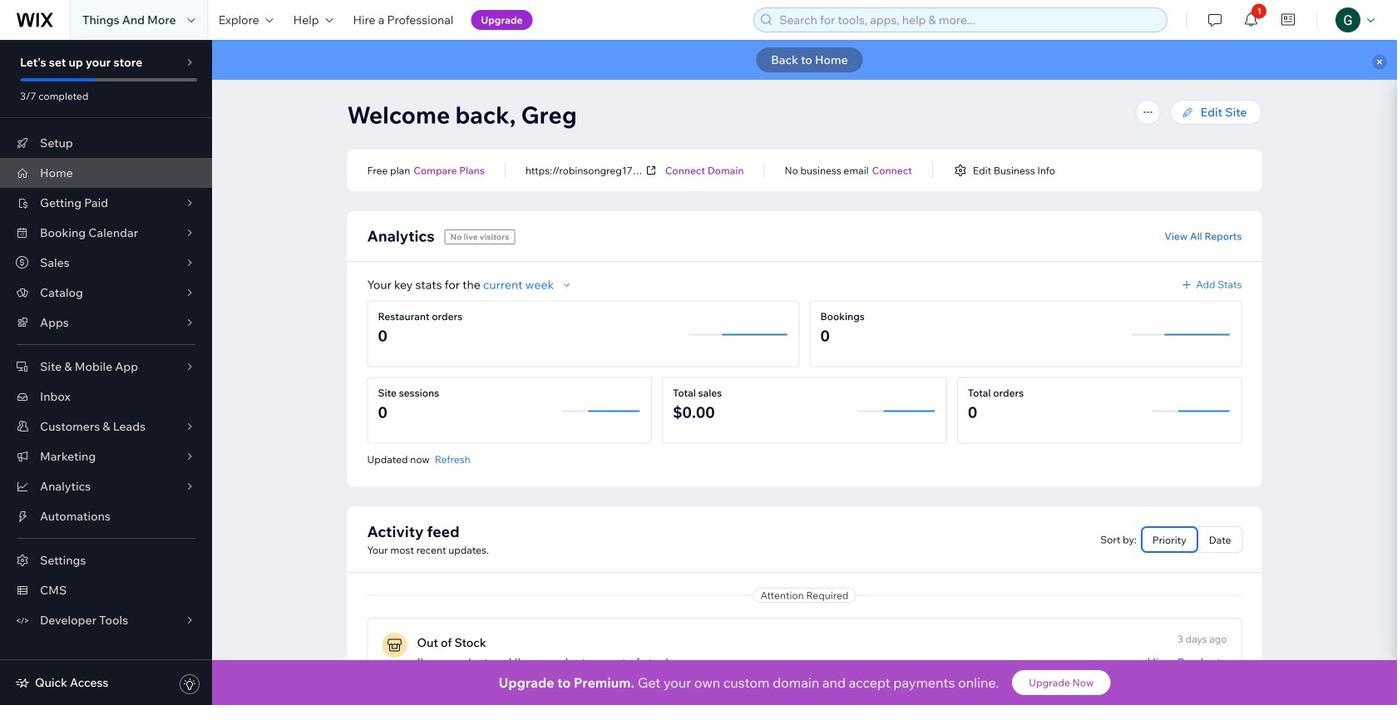 Task type: vqa. For each thing, say whether or not it's contained in the screenshot.
Sidebar Element
yes



Task type: locate. For each thing, give the bounding box(es) containing it.
alert
[[212, 40, 1397, 80]]



Task type: describe. For each thing, give the bounding box(es) containing it.
sidebar element
[[0, 40, 212, 705]]

Search for tools, apps, help & more... field
[[775, 8, 1162, 32]]



